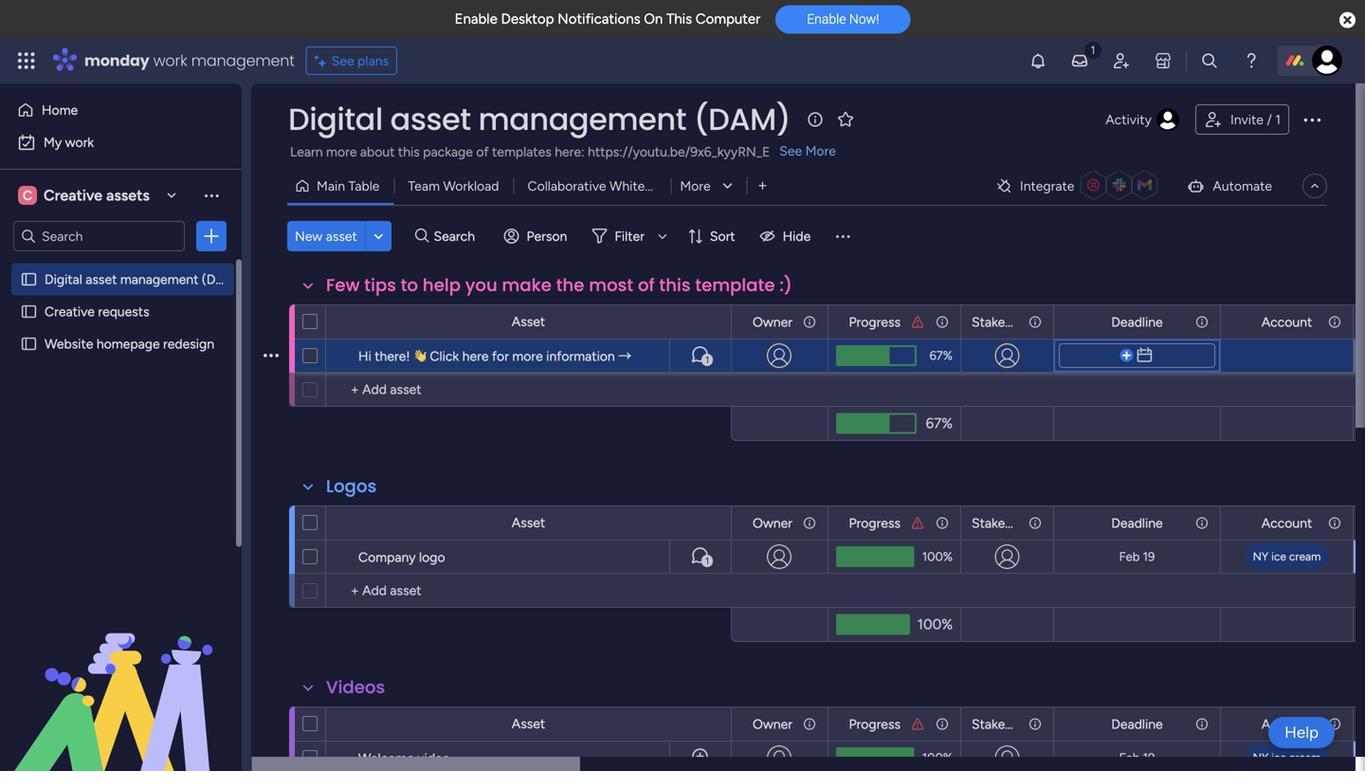 Task type: describe. For each thing, give the bounding box(es) containing it.
add to favorites image
[[837, 110, 856, 129]]

tips
[[365, 273, 396, 297]]

100%
[[918, 616, 953, 633]]

you
[[466, 273, 498, 297]]

1 ny from the top
[[1254, 550, 1269, 563]]

2 deadline field from the top
[[1107, 513, 1168, 534]]

few
[[326, 273, 360, 297]]

1 horizontal spatial more
[[513, 348, 543, 364]]

https://youtu.be/9x6_kyyrn_e
[[588, 144, 770, 160]]

1 feb 19 from the top
[[1120, 549, 1156, 564]]

3 stakehoders from the top
[[972, 716, 1047, 732]]

invite / 1 button
[[1196, 104, 1290, 135]]

integrate
[[1021, 178, 1075, 194]]

Search in workspace field
[[40, 225, 158, 247]]

% for 67 %
[[944, 348, 953, 363]]

there's a configuration issue.
select which status columns will affect the progress calculation image for third progress field
[[911, 717, 926, 732]]

creative for creative requests
[[45, 304, 95, 320]]

new
[[295, 228, 323, 244]]

of inside field
[[638, 273, 655, 297]]

help
[[423, 273, 461, 297]]

1 feb from the top
[[1120, 549, 1140, 564]]

collaborative whiteboard
[[528, 178, 680, 194]]

notifications
[[558, 10, 641, 28]]

more inside button
[[680, 178, 711, 194]]

1 horizontal spatial digital asset management (dam)
[[288, 98, 791, 140]]

desktop
[[501, 10, 554, 28]]

creative assets
[[44, 186, 150, 204]]

notifications image
[[1029, 51, 1048, 70]]

c
[[23, 187, 32, 203]]

now!
[[850, 11, 880, 27]]

3 stakehoders field from the top
[[967, 714, 1047, 735]]

click
[[430, 348, 459, 364]]

100
[[923, 549, 944, 564]]

team workload button
[[394, 171, 514, 201]]

3 owner field from the top
[[748, 714, 798, 735]]

0 horizontal spatial digital
[[45, 271, 82, 287]]

1 button for hi there!   👋  click here for more information  →
[[670, 339, 731, 373]]

videos
[[326, 675, 385, 700]]

monday marketplace image
[[1154, 51, 1173, 70]]

2 19 from the top
[[1144, 750, 1156, 765]]

menu image
[[834, 227, 853, 246]]

workspace selection element
[[18, 184, 153, 207]]

public board image for website homepage redesign
[[20, 335, 38, 353]]

website homepage redesign
[[45, 336, 214, 352]]

table
[[349, 178, 380, 194]]

hide
[[783, 228, 811, 244]]

sort
[[710, 228, 736, 244]]

1 stakehoders from the top
[[972, 314, 1047, 330]]

package
[[423, 144, 473, 160]]

2 ny ice cream from the top
[[1254, 751, 1322, 765]]

new asset
[[295, 228, 357, 244]]

enable now! button
[[776, 5, 911, 33]]

to
[[401, 273, 418, 297]]

collapse board header image
[[1308, 178, 1323, 193]]

collaborative
[[528, 178, 607, 194]]

show board description image
[[804, 110, 827, 129]]

v2 search image
[[415, 226, 429, 247]]

asset inside button
[[326, 228, 357, 244]]

monday work management
[[84, 50, 295, 71]]

Logos field
[[322, 474, 382, 499]]

deadline for second deadline field from the bottom of the page
[[1112, 515, 1164, 531]]

my work
[[44, 134, 94, 150]]

company logo
[[359, 549, 445, 565]]

1 cream from the top
[[1290, 550, 1322, 563]]

on
[[644, 10, 663, 28]]

see inside learn more about this package of templates here: https://youtu.be/9x6_kyyrn_e see more
[[780, 143, 803, 159]]

lottie animation image
[[0, 580, 242, 771]]

help
[[1285, 723, 1319, 742]]

arrow down image
[[652, 225, 674, 248]]

1 for hi there!   👋  click here for more information  →
[[706, 354, 710, 366]]

1 deadline field from the top
[[1107, 312, 1168, 332]]

enable now!
[[807, 11, 880, 27]]

workload
[[443, 178, 499, 194]]

invite / 1
[[1231, 111, 1281, 128]]

website
[[45, 336, 93, 352]]

see plans
[[332, 53, 389, 69]]

automate
[[1214, 178, 1273, 194]]

enable for enable desktop notifications on this computer
[[455, 10, 498, 28]]

% for 100 %
[[944, 549, 953, 564]]

0 vertical spatial 1
[[1276, 111, 1281, 128]]

Digital asset management (DAM) field
[[284, 98, 796, 140]]

there's a configuration issue.
select which status columns will affect the progress calculation image for third progress field from the bottom
[[911, 314, 926, 330]]

/
[[1268, 111, 1273, 128]]

welcome video
[[359, 750, 450, 766]]

→
[[619, 348, 632, 364]]

more button
[[671, 171, 747, 201]]

search everything image
[[1201, 51, 1220, 70]]

team workload
[[408, 178, 499, 194]]

assets
[[106, 186, 150, 204]]

2 feb from the top
[[1120, 750, 1140, 765]]

asset for videos
[[512, 716, 546, 732]]

requests
[[98, 304, 149, 320]]

main table
[[317, 178, 380, 194]]

account for second account field from the bottom of the page
[[1262, 515, 1313, 531]]

1 account field from the top
[[1257, 312, 1318, 332]]

few tips to help you make the most of this template :)
[[326, 273, 793, 297]]

integrate button
[[988, 166, 1172, 206]]

1 stakehoders field from the top
[[967, 312, 1047, 332]]

hi there!   👋  click here for more information  →
[[359, 348, 632, 364]]

video
[[418, 750, 450, 766]]

the
[[557, 273, 585, 297]]

of inside learn more about this package of templates here: https://youtu.be/9x6_kyyrn_e see more
[[476, 144, 489, 160]]

0 vertical spatial asset
[[390, 98, 471, 140]]

person button
[[497, 221, 579, 251]]

workspace options image
[[202, 186, 221, 205]]

redesign
[[163, 336, 214, 352]]

account for third account field from the top
[[1262, 716, 1313, 732]]

asset for few tips to help you make the most of this template :)
[[512, 313, 546, 330]]

:)
[[780, 273, 793, 297]]

most
[[589, 273, 634, 297]]

1 19 from the top
[[1144, 549, 1156, 564]]

account for first account field from the top of the page
[[1262, 314, 1313, 330]]

1 vertical spatial (dam)
[[202, 271, 241, 287]]

Few tips to help you make the most of this template :) field
[[322, 273, 798, 298]]

list box containing digital asset management (dam)
[[0, 259, 242, 616]]

workspace image
[[18, 185, 37, 206]]

1 for company logo
[[706, 555, 710, 567]]

2 ice from the top
[[1272, 751, 1287, 765]]

progress for 2nd progress field from the bottom
[[849, 515, 901, 531]]

home
[[42, 102, 78, 118]]

Videos field
[[322, 675, 390, 700]]

learn
[[290, 144, 323, 160]]

3 account field from the top
[[1257, 714, 1318, 735]]

for
[[492, 348, 509, 364]]

select product image
[[17, 51, 36, 70]]

1 horizontal spatial (dam)
[[694, 98, 791, 140]]

whiteboard
[[610, 178, 680, 194]]

team
[[408, 178, 440, 194]]



Task type: vqa. For each thing, say whether or not it's contained in the screenshot.
'Add' on the top left of page
no



Task type: locate. For each thing, give the bounding box(es) containing it.
digital asset management (dam) up "templates"
[[288, 98, 791, 140]]

1 vertical spatial there's a configuration issue.
select which status columns will affect the progress calculation image
[[911, 516, 926, 531]]

1 there's a configuration issue.
select which status columns will affect the progress calculation image from the top
[[911, 314, 926, 330]]

2 vertical spatial asset
[[86, 271, 117, 287]]

2 enable from the left
[[807, 11, 847, 27]]

see
[[332, 53, 354, 69], [780, 143, 803, 159]]

my work link
[[11, 127, 230, 157]]

0 horizontal spatial this
[[398, 144, 420, 160]]

options image
[[1301, 108, 1324, 131]]

progress for third progress field from the bottom
[[849, 314, 901, 330]]

0 vertical spatial stakehoders
[[972, 314, 1047, 330]]

owner for third "owner" field from the bottom
[[753, 314, 793, 330]]

1 ny ice cream from the top
[[1254, 550, 1322, 563]]

0 vertical spatial progress
[[849, 314, 901, 330]]

more up the main table button
[[326, 144, 357, 160]]

2 vertical spatial 1
[[706, 555, 710, 567]]

owner for 2nd "owner" field from the top
[[753, 515, 793, 531]]

2 vertical spatial deadline
[[1112, 716, 1164, 732]]

filter button
[[585, 221, 674, 251]]

0 vertical spatial options image
[[202, 227, 221, 246]]

0 vertical spatial ny
[[1254, 550, 1269, 563]]

about
[[360, 144, 395, 160]]

1
[[1276, 111, 1281, 128], [706, 354, 710, 366], [706, 555, 710, 567]]

0 horizontal spatial see
[[332, 53, 354, 69]]

1 horizontal spatial options image
[[264, 332, 279, 379]]

1 vertical spatial deadline
[[1112, 515, 1164, 531]]

list box
[[0, 259, 242, 616]]

see up hide popup button
[[780, 143, 803, 159]]

of
[[476, 144, 489, 160], [638, 273, 655, 297]]

help image
[[1243, 51, 1262, 70]]

home link
[[11, 95, 230, 125]]

creative requests
[[45, 304, 149, 320]]

1 horizontal spatial see
[[780, 143, 803, 159]]

options image right redesign
[[264, 332, 279, 379]]

0 horizontal spatial more
[[326, 144, 357, 160]]

3 progress field from the top
[[845, 714, 906, 735]]

1 owner field from the top
[[748, 312, 798, 332]]

2 account from the top
[[1262, 515, 1313, 531]]

invite members image
[[1113, 51, 1132, 70]]

1 enable from the left
[[455, 10, 498, 28]]

0 vertical spatial public board image
[[20, 270, 38, 288]]

of right package
[[476, 144, 489, 160]]

monday
[[84, 50, 149, 71]]

1 vertical spatial 1
[[706, 354, 710, 366]]

asset for logos
[[512, 515, 546, 531]]

enable left "desktop"
[[455, 10, 498, 28]]

3 public board image from the top
[[20, 335, 38, 353]]

Progress field
[[845, 312, 906, 332], [845, 513, 906, 534], [845, 714, 906, 735]]

2 progress field from the top
[[845, 513, 906, 534]]

logos
[[326, 474, 377, 498]]

here
[[463, 348, 489, 364]]

1 1 button from the top
[[670, 339, 731, 373]]

progress for third progress field
[[849, 716, 901, 732]]

creative right workspace icon
[[44, 186, 103, 204]]

enable desktop notifications on this computer
[[455, 10, 761, 28]]

public board image
[[20, 270, 38, 288], [20, 303, 38, 321], [20, 335, 38, 353]]

digital up learn
[[288, 98, 383, 140]]

here:
[[555, 144, 585, 160]]

0 vertical spatial of
[[476, 144, 489, 160]]

1 vertical spatial ny ice cream
[[1254, 751, 1322, 765]]

1 vertical spatial stakehoders field
[[967, 513, 1047, 534]]

more right for
[[513, 348, 543, 364]]

3 there's a configuration issue.
select which status columns will affect the progress calculation image from the top
[[911, 717, 926, 732]]

0 horizontal spatial of
[[476, 144, 489, 160]]

creative up website
[[45, 304, 95, 320]]

0 vertical spatial (dam)
[[694, 98, 791, 140]]

1 vertical spatial deadline field
[[1107, 513, 1168, 534]]

more
[[326, 144, 357, 160], [513, 348, 543, 364]]

1 horizontal spatial asset
[[326, 228, 357, 244]]

hi
[[359, 348, 372, 364]]

this down 'arrow down' icon
[[660, 273, 691, 297]]

public board image left the creative requests
[[20, 303, 38, 321]]

hide button
[[753, 221, 823, 251]]

0 vertical spatial account
[[1262, 314, 1313, 330]]

0 vertical spatial this
[[398, 144, 420, 160]]

asset right new
[[326, 228, 357, 244]]

new asset button
[[287, 221, 365, 251]]

2 vertical spatial deadline field
[[1107, 714, 1168, 735]]

see more link
[[778, 141, 838, 160]]

main
[[317, 178, 345, 194]]

john smith image
[[1313, 46, 1343, 76]]

ny ice cream
[[1254, 550, 1322, 563], [1254, 751, 1322, 765]]

1 vertical spatial this
[[660, 273, 691, 297]]

0 vertical spatial account field
[[1257, 312, 1318, 332]]

3 deadline from the top
[[1112, 716, 1164, 732]]

creative for creative assets
[[44, 186, 103, 204]]

make
[[502, 273, 552, 297]]

welcome
[[359, 750, 414, 766]]

Owner field
[[748, 312, 798, 332], [748, 513, 798, 534], [748, 714, 798, 735]]

computer
[[696, 10, 761, 28]]

creative
[[44, 186, 103, 204], [45, 304, 95, 320]]

1 vertical spatial options image
[[264, 332, 279, 379]]

asset
[[512, 313, 546, 330], [512, 515, 546, 531], [512, 716, 546, 732]]

2 vertical spatial owner
[[753, 716, 793, 732]]

options image down workspace options icon
[[202, 227, 221, 246]]

plans
[[358, 53, 389, 69]]

owner for 3rd "owner" field from the top
[[753, 716, 793, 732]]

2 vertical spatial public board image
[[20, 335, 38, 353]]

1 vertical spatial owner
[[753, 515, 793, 531]]

main table button
[[287, 171, 394, 201]]

column information image
[[1028, 314, 1043, 330], [1195, 314, 1210, 330], [935, 516, 950, 531], [1028, 516, 1043, 531]]

account
[[1262, 314, 1313, 330], [1262, 515, 1313, 531], [1262, 716, 1313, 732]]

2 vertical spatial progress
[[849, 716, 901, 732]]

deadline for 3rd deadline field from the bottom
[[1112, 314, 1164, 330]]

67 %
[[930, 348, 953, 363]]

public board image for digital asset management (dam)
[[20, 270, 38, 288]]

Account field
[[1257, 312, 1318, 332], [1257, 513, 1318, 534], [1257, 714, 1318, 735]]

there!
[[375, 348, 410, 364]]

1 horizontal spatial work
[[153, 50, 187, 71]]

company
[[359, 549, 416, 565]]

1 vertical spatial owner field
[[748, 513, 798, 534]]

0 vertical spatial owner
[[753, 314, 793, 330]]

3 owner from the top
[[753, 716, 793, 732]]

0 horizontal spatial enable
[[455, 10, 498, 28]]

19
[[1144, 549, 1156, 564], [1144, 750, 1156, 765]]

more
[[806, 143, 837, 159], [680, 178, 711, 194]]

enable for enable now!
[[807, 11, 847, 27]]

digital up the creative requests
[[45, 271, 82, 287]]

0 vertical spatial there's a configuration issue.
select which status columns will affect the progress calculation image
[[911, 314, 926, 330]]

2 stakehoders field from the top
[[967, 513, 1047, 534]]

public board image for creative requests
[[20, 303, 38, 321]]

asset up package
[[390, 98, 471, 140]]

management
[[191, 50, 295, 71], [479, 98, 687, 140], [120, 271, 199, 287]]

asset up the creative requests
[[86, 271, 117, 287]]

1 vertical spatial ice
[[1272, 751, 1287, 765]]

1 vertical spatial asset
[[326, 228, 357, 244]]

add view image
[[759, 179, 767, 193]]

learn more about this package of templates here: https://youtu.be/9x6_kyyrn_e see more
[[290, 143, 837, 160]]

sort button
[[680, 221, 747, 251]]

my
[[44, 134, 62, 150]]

1 vertical spatial 1 button
[[670, 540, 731, 574]]

2 % from the top
[[944, 549, 953, 564]]

67%
[[926, 415, 953, 432]]

progress
[[849, 314, 901, 330], [849, 515, 901, 531], [849, 716, 901, 732]]

0 horizontal spatial options image
[[202, 227, 221, 246]]

cream
[[1290, 550, 1322, 563], [1290, 751, 1322, 765]]

there's a configuration issue.
select which status columns will affect the progress calculation image for 2nd progress field from the bottom
[[911, 516, 926, 531]]

1 vertical spatial progress
[[849, 515, 901, 531]]

2 stakehoders from the top
[[972, 515, 1047, 531]]

1 vertical spatial more
[[513, 348, 543, 364]]

see plans button
[[306, 46, 398, 75]]

work
[[153, 50, 187, 71], [65, 134, 94, 150]]

2 1 button from the top
[[670, 540, 731, 574]]

enable inside button
[[807, 11, 847, 27]]

this
[[667, 10, 693, 28]]

1 vertical spatial digital
[[45, 271, 82, 287]]

homepage
[[97, 336, 160, 352]]

column information image
[[802, 314, 818, 330], [935, 314, 950, 330], [1328, 314, 1343, 330], [802, 516, 818, 531], [1195, 516, 1210, 531], [1328, 516, 1343, 531], [802, 717, 818, 732], [935, 717, 950, 732], [1028, 717, 1043, 732], [1195, 717, 1210, 732], [1328, 717, 1343, 732]]

0 vertical spatial see
[[332, 53, 354, 69]]

Deadline field
[[1107, 312, 1168, 332], [1107, 513, 1168, 534], [1107, 714, 1168, 735]]

angle down image
[[374, 229, 383, 243]]

template
[[696, 273, 775, 297]]

help button
[[1269, 717, 1336, 748]]

3 account from the top
[[1262, 716, 1313, 732]]

public board image left website
[[20, 335, 38, 353]]

2 ny from the top
[[1254, 751, 1269, 765]]

1 owner from the top
[[753, 314, 793, 330]]

1 account from the top
[[1262, 314, 1313, 330]]

67
[[930, 348, 944, 363]]

2 vertical spatial stakehoders field
[[967, 714, 1047, 735]]

update feed image
[[1071, 51, 1090, 70]]

1 vertical spatial of
[[638, 273, 655, 297]]

stakehoders
[[972, 314, 1047, 330], [972, 515, 1047, 531], [972, 716, 1047, 732]]

2 owner field from the top
[[748, 513, 798, 534]]

1 vertical spatial ny
[[1254, 751, 1269, 765]]

1 vertical spatial more
[[680, 178, 711, 194]]

1 horizontal spatial of
[[638, 273, 655, 297]]

more inside learn more about this package of templates here: https://youtu.be/9x6_kyyrn_e see more
[[326, 144, 357, 160]]

2 horizontal spatial asset
[[390, 98, 471, 140]]

2 vertical spatial account field
[[1257, 714, 1318, 735]]

2 asset from the top
[[512, 515, 546, 531]]

3 progress from the top
[[849, 716, 901, 732]]

Stakehoders field
[[967, 312, 1047, 332], [967, 513, 1047, 534], [967, 714, 1047, 735]]

feb
[[1120, 549, 1140, 564], [1120, 750, 1140, 765]]

1 vertical spatial progress field
[[845, 513, 906, 534]]

of right most
[[638, 273, 655, 297]]

0 vertical spatial progress field
[[845, 312, 906, 332]]

0 vertical spatial deadline field
[[1107, 312, 1168, 332]]

1 public board image from the top
[[20, 270, 38, 288]]

%
[[944, 348, 953, 363], [944, 549, 953, 564]]

work inside option
[[65, 134, 94, 150]]

collaborative whiteboard button
[[514, 171, 680, 201]]

% up the '100%'
[[944, 549, 953, 564]]

this inside learn more about this package of templates here: https://youtu.be/9x6_kyyrn_e see more
[[398, 144, 420, 160]]

more inside learn more about this package of templates here: https://youtu.be/9x6_kyyrn_e see more
[[806, 143, 837, 159]]

see inside button
[[332, 53, 354, 69]]

templates
[[492, 144, 552, 160]]

1 vertical spatial 19
[[1144, 750, 1156, 765]]

0 vertical spatial management
[[191, 50, 295, 71]]

1 deadline from the top
[[1112, 314, 1164, 330]]

this inside field
[[660, 273, 691, 297]]

public board image down c
[[20, 270, 38, 288]]

1 vertical spatial %
[[944, 549, 953, 564]]

1 progress from the top
[[849, 314, 901, 330]]

2 vertical spatial owner field
[[748, 714, 798, 735]]

2 vertical spatial asset
[[512, 716, 546, 732]]

invite
[[1231, 111, 1264, 128]]

2 account field from the top
[[1257, 513, 1318, 534]]

0 horizontal spatial asset
[[86, 271, 117, 287]]

1 vertical spatial digital asset management (dam)
[[45, 271, 241, 287]]

digital asset management (dam) up requests
[[45, 271, 241, 287]]

1 horizontal spatial more
[[806, 143, 837, 159]]

home option
[[11, 95, 230, 125]]

work right monday
[[153, 50, 187, 71]]

lottie animation element
[[0, 580, 242, 771]]

enable left now! at the top of page
[[807, 11, 847, 27]]

feb 19
[[1120, 549, 1156, 564], [1120, 750, 1156, 765]]

2 deadline from the top
[[1112, 515, 1164, 531]]

dapulse close image
[[1340, 11, 1356, 30]]

2 there's a configuration issue.
select which status columns will affect the progress calculation image from the top
[[911, 516, 926, 531]]

1 vertical spatial public board image
[[20, 303, 38, 321]]

options image
[[202, 227, 221, 246], [264, 332, 279, 379]]

creative inside workspace selection element
[[44, 186, 103, 204]]

1 image
[[1085, 39, 1102, 60]]

1 vertical spatial creative
[[45, 304, 95, 320]]

option
[[0, 262, 242, 266]]

1 horizontal spatial digital
[[288, 98, 383, 140]]

1 vertical spatial account field
[[1257, 513, 1318, 534]]

deadline for third deadline field from the top of the page
[[1112, 716, 1164, 732]]

1 % from the top
[[944, 348, 953, 363]]

information
[[547, 348, 615, 364]]

person
[[527, 228, 568, 244]]

1 vertical spatial feb
[[1120, 750, 1140, 765]]

activity button
[[1099, 104, 1188, 135]]

logo
[[419, 549, 445, 565]]

2 owner from the top
[[753, 515, 793, 531]]

work for my
[[65, 134, 94, 150]]

0 vertical spatial ice
[[1272, 550, 1287, 563]]

0 vertical spatial more
[[806, 143, 837, 159]]

2 vertical spatial there's a configuration issue.
select which status columns will affect the progress calculation image
[[911, 717, 926, 732]]

2 cream from the top
[[1290, 751, 1322, 765]]

0 vertical spatial digital
[[288, 98, 383, 140]]

more down show board description icon
[[806, 143, 837, 159]]

deadline
[[1112, 314, 1164, 330], [1112, 515, 1164, 531], [1112, 716, 1164, 732]]

0 vertical spatial feb
[[1120, 549, 1140, 564]]

+ Add asset text field
[[336, 378, 723, 401]]

automate button
[[1179, 171, 1281, 201]]

0 vertical spatial cream
[[1290, 550, 1322, 563]]

2 progress from the top
[[849, 515, 901, 531]]

0 vertical spatial owner field
[[748, 312, 798, 332]]

my work option
[[11, 127, 230, 157]]

1 vertical spatial management
[[479, 98, 687, 140]]

1 vertical spatial cream
[[1290, 751, 1322, 765]]

more down "https://youtu.be/9x6_kyyrn_e"
[[680, 178, 711, 194]]

1 vertical spatial see
[[780, 143, 803, 159]]

1 vertical spatial feb 19
[[1120, 750, 1156, 765]]

1 progress field from the top
[[845, 312, 906, 332]]

2 public board image from the top
[[20, 303, 38, 321]]

0 horizontal spatial (dam)
[[202, 271, 241, 287]]

100 %
[[923, 549, 953, 564]]

0 vertical spatial creative
[[44, 186, 103, 204]]

0 vertical spatial asset
[[512, 313, 546, 330]]

0 vertical spatial stakehoders field
[[967, 312, 1047, 332]]

there's a configuration issue.
select which status columns will affect the progress calculation image
[[911, 314, 926, 330], [911, 516, 926, 531], [911, 717, 926, 732]]

+ Add asset text field
[[336, 580, 723, 602]]

this
[[398, 144, 420, 160], [660, 273, 691, 297]]

work right my
[[65, 134, 94, 150]]

see left plans
[[332, 53, 354, 69]]

0 horizontal spatial digital asset management (dam)
[[45, 271, 241, 287]]

2 feb 19 from the top
[[1120, 750, 1156, 765]]

1 button for company logo
[[670, 540, 731, 574]]

2 vertical spatial management
[[120, 271, 199, 287]]

1 ice from the top
[[1272, 550, 1287, 563]]

(dam) up add view image
[[694, 98, 791, 140]]

% up 67%
[[944, 348, 953, 363]]

0 vertical spatial 1 button
[[670, 339, 731, 373]]

2 vertical spatial stakehoders
[[972, 716, 1047, 732]]

0 vertical spatial 19
[[1144, 549, 1156, 564]]

0 vertical spatial ny ice cream
[[1254, 550, 1322, 563]]

0 vertical spatial feb 19
[[1120, 549, 1156, 564]]

0 vertical spatial %
[[944, 348, 953, 363]]

👋
[[414, 348, 427, 364]]

work for monday
[[153, 50, 187, 71]]

activity
[[1106, 111, 1152, 128]]

1 vertical spatial stakehoders
[[972, 515, 1047, 531]]

this right about
[[398, 144, 420, 160]]

3 deadline field from the top
[[1107, 714, 1168, 735]]

(dam) up redesign
[[202, 271, 241, 287]]

1 horizontal spatial enable
[[807, 11, 847, 27]]

3 asset from the top
[[512, 716, 546, 732]]

1 button
[[670, 339, 731, 373], [670, 540, 731, 574]]

digital asset management (dam)
[[288, 98, 791, 140], [45, 271, 241, 287]]

(dam)
[[694, 98, 791, 140], [202, 271, 241, 287]]

1 vertical spatial account
[[1262, 515, 1313, 531]]

1 asset from the top
[[512, 313, 546, 330]]

Search field
[[429, 223, 486, 249]]



